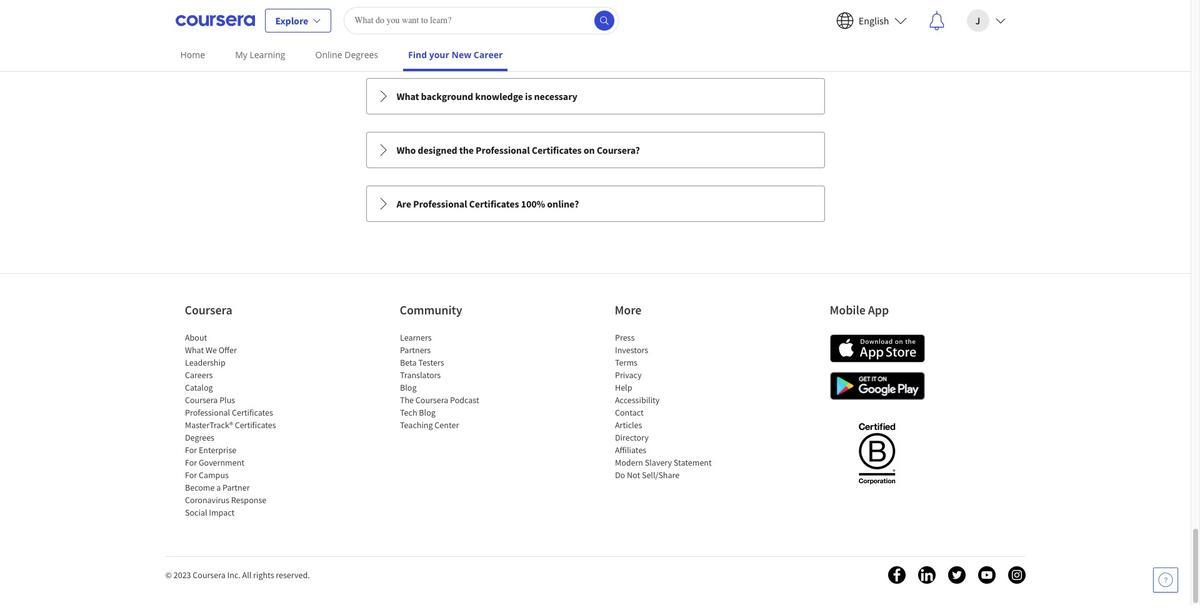 Task type: vqa. For each thing, say whether or not it's contained in the screenshot.
the topmost of
no



Task type: locate. For each thing, give the bounding box(es) containing it.
2 vertical spatial for
[[185, 470, 197, 481]]

mastertrack®
[[185, 420, 233, 431]]

None search field
[[344, 7, 619, 34]]

background
[[421, 90, 474, 103]]

blog
[[400, 382, 417, 394], [419, 407, 436, 419]]

what left "background"
[[397, 90, 419, 103]]

catalog link
[[185, 382, 213, 394]]

are
[[397, 198, 411, 210]]

response
[[231, 495, 266, 506]]

online degrees link
[[311, 41, 383, 69]]

designed
[[418, 144, 458, 157]]

coursera youtube image
[[979, 567, 996, 584]]

for up "become" on the bottom left
[[185, 470, 197, 481]]

do
[[615, 470, 625, 481]]

0 vertical spatial what
[[397, 90, 419, 103]]

1 horizontal spatial what
[[397, 90, 419, 103]]

0 horizontal spatial professional
[[185, 407, 230, 419]]

english button
[[827, 0, 917, 40]]

degrees down mastertrack® on the left bottom of the page
[[185, 432, 214, 444]]

online?
[[548, 198, 579, 210]]

degrees right online
[[345, 49, 378, 61]]

help center image
[[1159, 573, 1174, 588]]

1 vertical spatial what
[[185, 345, 204, 356]]

1 horizontal spatial list
[[400, 332, 506, 432]]

blog up the
[[400, 382, 417, 394]]

3 list from the left
[[615, 332, 722, 482]]

certificates left 100%
[[470, 198, 519, 210]]

2 for from the top
[[185, 457, 197, 469]]

list for more
[[615, 332, 722, 482]]

0 horizontal spatial degrees
[[185, 432, 214, 444]]

podcast
[[450, 395, 479, 406]]

1 horizontal spatial professional
[[413, 198, 468, 210]]

coursera twitter image
[[949, 567, 966, 584]]

0 vertical spatial for
[[185, 445, 197, 456]]

1 vertical spatial degrees
[[185, 432, 214, 444]]

my learning
[[235, 49, 286, 61]]

home link
[[175, 41, 210, 69]]

certificates inside dropdown button
[[532, 144, 582, 157]]

1 vertical spatial blog
[[419, 407, 436, 419]]

learning
[[250, 49, 286, 61]]

for up for campus link
[[185, 457, 197, 469]]

1 horizontal spatial blog
[[419, 407, 436, 419]]

tech blog link
[[400, 407, 436, 419]]

articles link
[[615, 420, 642, 431]]

what down about link
[[185, 345, 204, 356]]

what inside about what we offer leadership careers catalog coursera plus professional certificates mastertrack® certificates degrees for enterprise for government for campus become a partner coronavirus response social impact
[[185, 345, 204, 356]]

professional up mastertrack® on the left bottom of the page
[[185, 407, 230, 419]]

What do you want to learn? text field
[[344, 7, 619, 34]]

1 horizontal spatial degrees
[[345, 49, 378, 61]]

social impact link
[[185, 508, 234, 519]]

professional right the the
[[476, 144, 530, 157]]

j
[[976, 14, 981, 27]]

2023
[[174, 570, 191, 581]]

professional inside are professional certificates 100% online? dropdown button
[[413, 198, 468, 210]]

on
[[584, 144, 595, 157]]

degrees inside about what we offer leadership careers catalog coursera plus professional certificates mastertrack® certificates degrees for enterprise for government for campus become a partner coronavirus response social impact
[[185, 432, 214, 444]]

what background knowledge is necessary
[[397, 90, 578, 103]]

1 vertical spatial for
[[185, 457, 197, 469]]

press
[[615, 332, 635, 344]]

find your new career
[[408, 49, 503, 61]]

1 vertical spatial professional
[[413, 198, 468, 210]]

list containing press
[[615, 332, 722, 482]]

certificates left on
[[532, 144, 582, 157]]

press investors terms privacy help accessibility contact articles directory affiliates modern slavery statement do not sell/share
[[615, 332, 712, 481]]

beta testers link
[[400, 357, 444, 369]]

2 horizontal spatial professional
[[476, 144, 530, 157]]

list containing learners
[[400, 332, 506, 432]]

2 vertical spatial professional
[[185, 407, 230, 419]]

impact
[[209, 508, 234, 519]]

degrees
[[345, 49, 378, 61], [185, 432, 214, 444]]

1 list from the left
[[185, 332, 291, 519]]

j button
[[957, 0, 1016, 40]]

for government link
[[185, 457, 244, 469]]

0 horizontal spatial list
[[185, 332, 291, 519]]

online
[[316, 49, 342, 61]]

affiliates
[[615, 445, 647, 456]]

professional right are
[[413, 198, 468, 210]]

the coursera podcast link
[[400, 395, 479, 406]]

government
[[199, 457, 244, 469]]

teaching center link
[[400, 420, 459, 431]]

enterprise
[[199, 445, 236, 456]]

coursera plus link
[[185, 395, 235, 406]]

privacy link
[[615, 370, 642, 381]]

mastertrack® certificates link
[[185, 420, 276, 431]]

blog up the teaching center link
[[419, 407, 436, 419]]

coursera linkedin image
[[919, 567, 936, 584]]

my learning link
[[230, 41, 291, 69]]

coursera down 'catalog'
[[185, 395, 218, 406]]

statement
[[674, 457, 712, 469]]

list
[[185, 332, 291, 519], [400, 332, 506, 432], [615, 332, 722, 482]]

coursera up tech blog link
[[416, 395, 448, 406]]

contact link
[[615, 407, 644, 419]]

directory link
[[615, 432, 649, 444]]

about what we offer leadership careers catalog coursera plus professional certificates mastertrack® certificates degrees for enterprise for government for campus become a partner coronavirus response social impact
[[185, 332, 276, 519]]

terms link
[[615, 357, 638, 369]]

privacy
[[615, 370, 642, 381]]

help link
[[615, 382, 632, 394]]

2 horizontal spatial list
[[615, 332, 722, 482]]

0 vertical spatial professional
[[476, 144, 530, 157]]

©
[[165, 570, 172, 581]]

sell/share
[[642, 470, 680, 481]]

tech
[[400, 407, 417, 419]]

2 list from the left
[[400, 332, 506, 432]]

about link
[[185, 332, 207, 344]]

partners link
[[400, 345, 431, 356]]

0 vertical spatial degrees
[[345, 49, 378, 61]]

social
[[185, 508, 207, 519]]

© 2023 coursera inc. all rights reserved.
[[165, 570, 310, 581]]

app
[[869, 302, 890, 318]]

not
[[627, 470, 640, 481]]

coursera instagram image
[[1009, 567, 1026, 584]]

coursera inside about what we offer leadership careers catalog coursera plus professional certificates mastertrack® certificates degrees for enterprise for government for campus become a partner coronavirus response social impact
[[185, 395, 218, 406]]

beta
[[400, 357, 417, 369]]

certificates inside dropdown button
[[470, 198, 519, 210]]

list containing about
[[185, 332, 291, 519]]

partner
[[222, 482, 250, 494]]

coronavirus
[[185, 495, 229, 506]]

for down degrees link
[[185, 445, 197, 456]]

coursera inside learners partners beta testers translators blog the coursera podcast tech blog teaching center
[[416, 395, 448, 406]]

professional inside the who designed the professional certificates on coursera? dropdown button
[[476, 144, 530, 157]]

0 horizontal spatial what
[[185, 345, 204, 356]]

investors link
[[615, 345, 648, 356]]

0 horizontal spatial blog
[[400, 382, 417, 394]]

new
[[452, 49, 472, 61]]

what background knowledge is necessary button
[[367, 79, 825, 114]]

knowledge
[[476, 90, 524, 103]]



Task type: describe. For each thing, give the bounding box(es) containing it.
get it on google play image
[[830, 372, 925, 401]]

terms
[[615, 357, 638, 369]]

contact
[[615, 407, 644, 419]]

coronavirus response link
[[185, 495, 266, 506]]

directory
[[615, 432, 649, 444]]

testers
[[418, 357, 444, 369]]

1 for from the top
[[185, 445, 197, 456]]

100%
[[521, 198, 546, 210]]

leadership
[[185, 357, 225, 369]]

my
[[235, 49, 248, 61]]

for enterprise link
[[185, 445, 236, 456]]

slavery
[[645, 457, 672, 469]]

accessibility
[[615, 395, 660, 406]]

learners
[[400, 332, 432, 344]]

inc.
[[227, 570, 241, 581]]

degrees link
[[185, 432, 214, 444]]

0 vertical spatial blog
[[400, 382, 417, 394]]

catalog
[[185, 382, 213, 394]]

what inside dropdown button
[[397, 90, 419, 103]]

certificates down professional certificates link
[[235, 420, 276, 431]]

press link
[[615, 332, 635, 344]]

leadership link
[[185, 357, 225, 369]]

rights
[[253, 570, 274, 581]]

learners link
[[400, 332, 432, 344]]

who designed the professional certificates on coursera? button
[[367, 133, 825, 168]]

plus
[[219, 395, 235, 406]]

modern
[[615, 457, 643, 469]]

center
[[435, 420, 459, 431]]

about
[[185, 332, 207, 344]]

the
[[400, 395, 414, 406]]

professional inside about what we offer leadership careers catalog coursera plus professional certificates mastertrack® certificates degrees for enterprise for government for campus become a partner coronavirus response social impact
[[185, 407, 230, 419]]

modern slavery statement link
[[615, 457, 712, 469]]

are professional certificates 100% online?
[[397, 198, 579, 210]]

download on the app store image
[[830, 335, 925, 363]]

what we offer link
[[185, 345, 237, 356]]

careers link
[[185, 370, 213, 381]]

who designed the professional certificates on coursera?
[[397, 144, 640, 157]]

mobile
[[830, 302, 866, 318]]

a
[[216, 482, 221, 494]]

reserved.
[[276, 570, 310, 581]]

3 for from the top
[[185, 470, 197, 481]]

investors
[[615, 345, 648, 356]]

accessibility link
[[615, 395, 660, 406]]

certificates up mastertrack® certificates link
[[232, 407, 273, 419]]

coursera image
[[175, 10, 255, 30]]

become a partner link
[[185, 482, 250, 494]]

explore button
[[265, 8, 332, 32]]

all
[[242, 570, 252, 581]]

become
[[185, 482, 214, 494]]

list for community
[[400, 332, 506, 432]]

logo of certified b corporation image
[[852, 416, 903, 491]]

community
[[400, 302, 463, 318]]

help
[[615, 382, 632, 394]]

affiliates link
[[615, 445, 647, 456]]

career
[[474, 49, 503, 61]]

offer
[[218, 345, 237, 356]]

are professional certificates 100% online? button
[[367, 187, 825, 222]]

articles
[[615, 420, 642, 431]]

home
[[180, 49, 205, 61]]

professional certificates link
[[185, 407, 273, 419]]

english
[[859, 14, 890, 27]]

coursera?
[[597, 144, 640, 157]]

mobile app
[[830, 302, 890, 318]]

translators link
[[400, 370, 441, 381]]

careers
[[185, 370, 213, 381]]

coursera left inc.
[[193, 570, 226, 581]]

who
[[397, 144, 416, 157]]

list for coursera
[[185, 332, 291, 519]]

necessary
[[534, 90, 578, 103]]

more
[[615, 302, 642, 318]]

your
[[430, 49, 450, 61]]

coursera facebook image
[[889, 567, 906, 584]]

for campus link
[[185, 470, 229, 481]]

coursera up about link
[[185, 302, 232, 318]]

the
[[460, 144, 474, 157]]

translators
[[400, 370, 441, 381]]

is
[[525, 90, 533, 103]]

learners partners beta testers translators blog the coursera podcast tech blog teaching center
[[400, 332, 479, 431]]

we
[[205, 345, 217, 356]]



